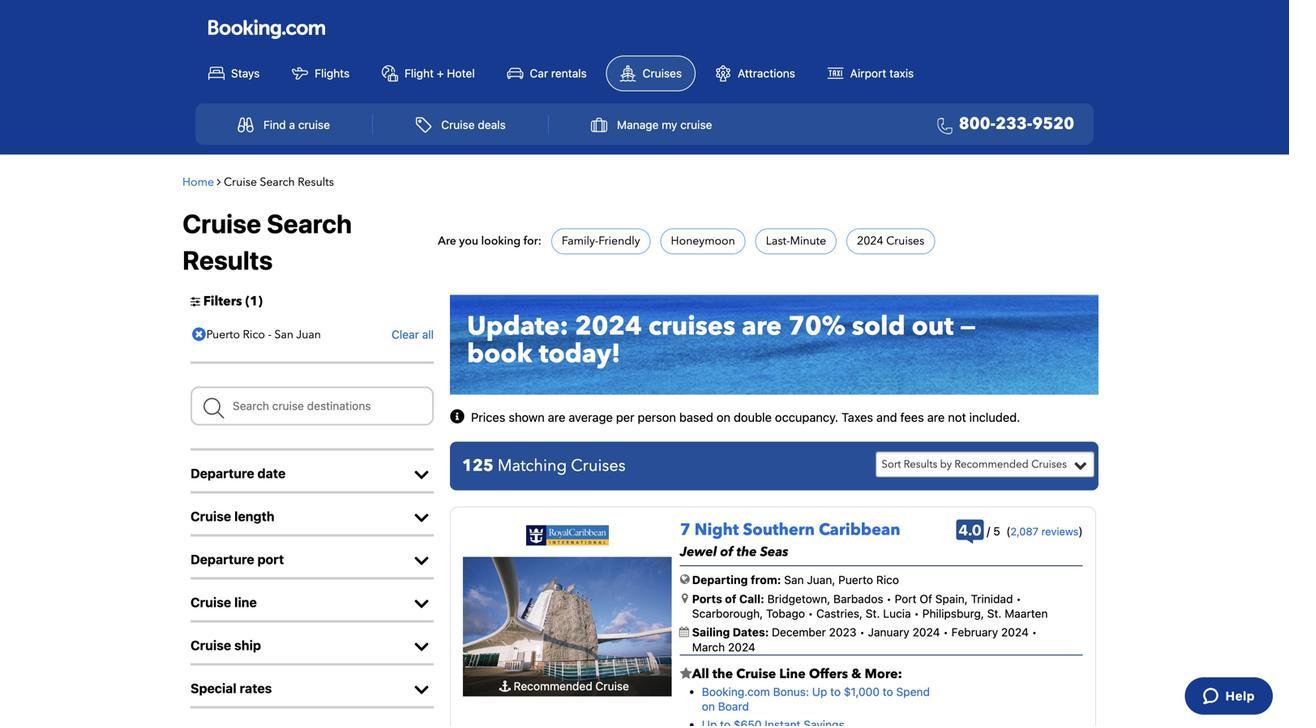 Task type: vqa. For each thing, say whether or not it's contained in the screenshot.
chevron down icon to the left
no



Task type: describe. For each thing, give the bounding box(es) containing it.
bridgetown,
[[768, 592, 831, 605]]

cruise left ship
[[191, 637, 231, 653]]

2 to from the left
[[883, 685, 894, 698]]

offers
[[809, 665, 849, 683]]

2024 inside update: 2024 cruises are 70% sold out — book today!
[[575, 309, 642, 344]]

february
[[952, 626, 999, 639]]

cruise right angle right 'image'
[[224, 174, 257, 190]]

find a cruise link
[[220, 109, 348, 140]]

clear
[[392, 328, 419, 341]]

cruises
[[649, 309, 736, 344]]

manage
[[617, 118, 659, 131]]

car rentals link
[[494, 56, 600, 91]]

board
[[718, 700, 749, 713]]

per
[[616, 410, 635, 424]]

1 vertical spatial of
[[725, 592, 737, 605]]

cruise for find a cruise
[[298, 118, 330, 131]]

prices shown are average per person based on double occupancy. taxes and fees are not included. element
[[471, 410, 1021, 424]]

233-
[[996, 113, 1033, 135]]

1 horizontal spatial results
[[298, 174, 334, 190]]

chevron down image for departure port
[[410, 553, 434, 569]]

sailing dates:
[[693, 626, 772, 639]]

trinidad
[[971, 592, 1014, 605]]

more:
[[865, 665, 903, 683]]

2 horizontal spatial results
[[904, 457, 938, 472]]

lucia
[[884, 607, 911, 620]]

based
[[680, 410, 714, 424]]

family-
[[562, 233, 599, 249]]

jewel
[[680, 543, 717, 561]]

update: 2024 cruises are 70% sold out — book today!
[[467, 309, 976, 371]]

sailing
[[693, 626, 730, 639]]

2,087
[[1011, 525, 1039, 537]]

and
[[877, 410, 898, 424]]

puerto rico - san juan
[[207, 327, 321, 342]]

departure port
[[191, 551, 284, 567]]

• down "philipsburg,"
[[944, 626, 949, 639]]

port
[[895, 592, 917, 605]]

juan,
[[807, 573, 836, 587]]

cruise deals link
[[398, 109, 524, 140]]

booking.com bonus: up to $1,000 to spend on board
[[702, 685, 930, 713]]

departing from: san juan, puerto rico
[[693, 573, 900, 587]]

booking.com
[[702, 685, 770, 698]]

cruise length
[[191, 508, 275, 524]]

0 vertical spatial search
[[260, 174, 295, 190]]

cruise ship
[[191, 637, 261, 653]]

2023
[[830, 626, 857, 639]]

angle right image
[[217, 176, 221, 187]]

special
[[191, 680, 237, 696]]

of inside 7 night southern caribbean jewel of the seas
[[721, 543, 734, 561]]

departure for departure port
[[191, 551, 255, 567]]

all
[[422, 328, 434, 341]]

star image
[[680, 667, 692, 680]]

bonus:
[[774, 685, 810, 698]]

line
[[780, 665, 806, 683]]

are
[[438, 233, 457, 249]]

call:
[[740, 592, 765, 605]]

included.
[[970, 410, 1021, 424]]

book today!
[[467, 336, 621, 371]]

cruise line
[[191, 594, 257, 610]]

december 2023 • january 2024 • february 2024 • march 2024
[[693, 626, 1038, 654]]

ports
[[693, 592, 723, 605]]

double
[[734, 410, 772, 424]]

chevron down image for departure date
[[410, 467, 434, 483]]

date
[[258, 465, 286, 481]]

ports of call:
[[693, 592, 765, 605]]

2 horizontal spatial are
[[928, 410, 945, 424]]

sold
[[852, 309, 906, 344]]

map marker image
[[682, 592, 689, 604]]

you
[[459, 233, 479, 249]]

puerto rico - san juan link
[[188, 322, 326, 346]]

length
[[234, 508, 275, 524]]

a
[[289, 118, 295, 131]]

chevron down image for cruise ship
[[410, 639, 434, 655]]

• left port
[[887, 592, 892, 605]]

castries,
[[817, 607, 863, 620]]

0 vertical spatial )
[[258, 292, 263, 310]]

barbados
[[834, 592, 884, 605]]

filters
[[203, 292, 242, 310]]

cruise inside cruise search results
[[183, 208, 261, 239]]

flight
[[405, 67, 434, 80]]

0 horizontal spatial puerto
[[207, 327, 240, 342]]

• right 2023
[[860, 626, 865, 639]]

spain,
[[936, 592, 968, 605]]

last-
[[766, 233, 790, 249]]

0 horizontal spatial are
[[548, 410, 566, 424]]

anchor image
[[500, 681, 511, 692]]

royal caribbean image
[[526, 525, 609, 545]]

5
[[994, 524, 1001, 538]]

cruise inside travel menu navigation
[[441, 118, 475, 131]]

clear all
[[392, 328, 434, 341]]

departing
[[693, 573, 748, 587]]

/
[[987, 524, 991, 538]]

&
[[852, 665, 862, 683]]

special rates
[[191, 680, 272, 696]]

search inside cruise search results
[[267, 208, 352, 239]]

deals
[[478, 118, 506, 131]]

• up maarten
[[1017, 592, 1022, 605]]

• down bridgetown,
[[809, 607, 814, 620]]

car
[[530, 67, 548, 80]]

cruise deals
[[441, 118, 506, 131]]

all
[[692, 665, 710, 683]]

minute
[[790, 233, 827, 249]]

-
[[268, 327, 272, 342]]



Task type: locate. For each thing, give the bounding box(es) containing it.
0 horizontal spatial results
[[183, 245, 273, 275]]

are left the 70%
[[742, 309, 782, 344]]

prices
[[471, 410, 506, 424]]

average
[[569, 410, 613, 424]]

are right shown
[[548, 410, 566, 424]]

+
[[437, 67, 444, 80]]

cruise left the deals
[[441, 118, 475, 131]]

of down night
[[721, 543, 734, 561]]

0 horizontal spatial (
[[245, 292, 250, 310]]

info label image
[[450, 409, 468, 425]]

1 vertical spatial results
[[183, 245, 273, 275]]

0 vertical spatial chevron down image
[[410, 467, 434, 483]]

taxes
[[842, 410, 874, 424]]

0 horizontal spatial to
[[831, 685, 841, 698]]

friendly
[[599, 233, 640, 249]]

philipsburg,
[[923, 607, 985, 620]]

out
[[912, 309, 954, 344]]

0 vertical spatial rico
[[243, 327, 265, 342]]

0 vertical spatial of
[[721, 543, 734, 561]]

prices shown are average per person based on double occupancy. taxes and fees are not included.
[[471, 410, 1021, 424]]

seas
[[761, 543, 789, 561]]

2 vertical spatial results
[[904, 457, 938, 472]]

( right filters
[[245, 292, 250, 310]]

• down port
[[915, 607, 920, 620]]

rico
[[243, 327, 265, 342], [877, 573, 900, 587]]

flight + hotel
[[405, 67, 475, 80]]

(
[[245, 292, 250, 310], [1007, 524, 1011, 538]]

are inside update: 2024 cruises are 70% sold out — book today!
[[742, 309, 782, 344]]

cruise search results
[[224, 174, 334, 190], [183, 208, 352, 275]]

cruise down angle right 'image'
[[183, 208, 261, 239]]

manage my cruise button
[[574, 109, 730, 140]]

2 vertical spatial chevron down image
[[410, 682, 434, 698]]

of
[[920, 592, 933, 605]]

cruise search results up 1
[[183, 208, 352, 275]]

0 vertical spatial (
[[245, 292, 250, 310]]

2 st. from the left
[[988, 607, 1002, 620]]

home
[[183, 174, 214, 190]]

chevron down image
[[410, 467, 434, 483], [410, 553, 434, 569], [410, 639, 434, 655]]

0 vertical spatial chevron down image
[[410, 510, 434, 526]]

rates
[[240, 680, 272, 696]]

2024 cruises link
[[858, 233, 925, 249]]

update: 2024 cruises are 70% sold out — book today! main content
[[174, 163, 1115, 726]]

0 horizontal spatial the
[[713, 665, 733, 683]]

flight + hotel link
[[369, 56, 488, 91]]

• down maarten
[[1032, 626, 1038, 639]]

1 horizontal spatial puerto
[[839, 573, 874, 587]]

800-233-9520 link
[[931, 113, 1075, 136]]

1 vertical spatial cruise search results
[[183, 208, 352, 275]]

0 horizontal spatial )
[[258, 292, 263, 310]]

0 vertical spatial results
[[298, 174, 334, 190]]

flights
[[315, 67, 350, 80]]

1 cruise from the left
[[298, 118, 330, 131]]

flights link
[[279, 56, 363, 91]]

dates:
[[733, 626, 769, 639]]

0 horizontal spatial st.
[[866, 607, 881, 620]]

1 horizontal spatial )
[[1079, 524, 1083, 538]]

recommended
[[955, 457, 1029, 472], [514, 680, 593, 693]]

0 vertical spatial san
[[275, 327, 294, 342]]

airport taxis link
[[815, 56, 927, 91]]

cruise up booking.com
[[737, 665, 777, 683]]

st. down barbados
[[866, 607, 881, 620]]

port
[[258, 551, 284, 567]]

0 vertical spatial departure
[[191, 465, 255, 481]]

1 st. from the left
[[866, 607, 881, 620]]

rentals
[[552, 67, 587, 80]]

family-friendly
[[562, 233, 640, 249]]

from:
[[751, 573, 782, 587]]

departure for departure date
[[191, 465, 255, 481]]

to right up at the bottom of page
[[831, 685, 841, 698]]

9520
[[1033, 113, 1075, 135]]

departure up the cruise length
[[191, 465, 255, 481]]

125
[[462, 455, 494, 477]]

on right based on the right bottom of page
[[717, 410, 731, 424]]

2 cruise from the left
[[681, 118, 713, 131]]

1 horizontal spatial recommended
[[955, 457, 1029, 472]]

up
[[813, 685, 828, 698]]

2 chevron down image from the top
[[410, 596, 434, 612]]

0 horizontal spatial cruise
[[298, 118, 330, 131]]

puerto up barbados
[[839, 573, 874, 587]]

the left seas
[[737, 543, 757, 561]]

800-
[[959, 113, 996, 135]]

matching
[[498, 455, 567, 477]]

december
[[772, 626, 826, 639]]

march
[[693, 640, 725, 654]]

chevron down image
[[410, 510, 434, 526], [410, 596, 434, 612], [410, 682, 434, 698]]

2 chevron down image from the top
[[410, 553, 434, 569]]

3 chevron down image from the top
[[410, 682, 434, 698]]

stays link
[[195, 56, 273, 91]]

rico left -
[[243, 327, 265, 342]]

0 horizontal spatial recommended
[[514, 680, 593, 693]]

1 vertical spatial puerto
[[839, 573, 874, 587]]

1 vertical spatial departure
[[191, 551, 255, 567]]

airport taxis
[[851, 67, 914, 80]]

family-friendly link
[[562, 233, 640, 249]]

None field
[[191, 386, 434, 425]]

caribbean
[[819, 519, 901, 541]]

departure
[[191, 465, 255, 481], [191, 551, 255, 567]]

night
[[695, 519, 739, 541]]

4.0
[[959, 521, 982, 538]]

0 horizontal spatial san
[[275, 327, 294, 342]]

shown
[[509, 410, 545, 424]]

on inside booking.com bonus: up to $1,000 to spend on board
[[702, 700, 715, 713]]

1 horizontal spatial san
[[785, 573, 804, 587]]

) up puerto rico - san juan
[[258, 292, 263, 310]]

0 horizontal spatial rico
[[243, 327, 265, 342]]

san up bridgetown,
[[785, 573, 804, 587]]

1 horizontal spatial rico
[[877, 573, 900, 587]]

chevron down image for cruise line
[[410, 596, 434, 612]]

1 vertical spatial search
[[267, 208, 352, 239]]

cruise left line
[[191, 594, 231, 610]]

bridgetown, barbados • port of spain, trinidad • scarborough, tobago • castries, st. lucia • philipsburg, st. maarten
[[693, 592, 1048, 620]]

last-minute
[[766, 233, 827, 249]]

1 chevron down image from the top
[[410, 467, 434, 483]]

2024 cruises
[[858, 233, 925, 249]]

recommended right by
[[955, 457, 1029, 472]]

globe image
[[680, 574, 690, 585]]

cruises link
[[606, 56, 696, 91]]

1
[[250, 292, 258, 310]]

are left the not
[[928, 410, 945, 424]]

booking.com home image
[[208, 19, 325, 40]]

st. down trinidad at the bottom of page
[[988, 607, 1002, 620]]

cruise left the star image
[[596, 680, 629, 693]]

results left by
[[904, 457, 938, 472]]

1 horizontal spatial the
[[737, 543, 757, 561]]

juan
[[296, 327, 321, 342]]

on for board
[[702, 700, 715, 713]]

chevron down image for cruise length
[[410, 510, 434, 526]]

calendar image
[[680, 627, 689, 637]]

departure up the cruise line
[[191, 551, 255, 567]]

1 vertical spatial (
[[1007, 524, 1011, 538]]

booking.com bonus: up to $1,000 to spend on board link
[[702, 685, 930, 713]]

on left board
[[702, 700, 715, 713]]

recommended right anchor 'icon' on the left bottom of the page
[[514, 680, 593, 693]]

1 vertical spatial rico
[[877, 573, 900, 587]]

reviews
[[1042, 525, 1079, 537]]

cruise search results down find
[[224, 174, 334, 190]]

1 vertical spatial recommended
[[514, 680, 593, 693]]

) inside 4.0 / 5 ( 2,087 reviews )
[[1079, 524, 1083, 538]]

none field inside update: 2024 cruises are 70% sold out — book today! main content
[[191, 386, 434, 425]]

0 horizontal spatial on
[[702, 700, 715, 713]]

the inside 7 night southern caribbean jewel of the seas
[[737, 543, 757, 561]]

rico up port
[[877, 573, 900, 587]]

70%
[[789, 309, 846, 344]]

are
[[742, 309, 782, 344], [548, 410, 566, 424], [928, 410, 945, 424]]

chevron down image for special rates
[[410, 682, 434, 698]]

1 vertical spatial chevron down image
[[410, 553, 434, 569]]

1 vertical spatial chevron down image
[[410, 596, 434, 612]]

1 horizontal spatial on
[[717, 410, 731, 424]]

3 chevron down image from the top
[[410, 639, 434, 655]]

cruise left length
[[191, 508, 231, 524]]

0 vertical spatial the
[[737, 543, 757, 561]]

( inside 4.0 / 5 ( 2,087 reviews )
[[1007, 524, 1011, 538]]

) right 2,087
[[1079, 524, 1083, 538]]

to down more:
[[883, 685, 894, 698]]

1 vertical spatial san
[[785, 573, 804, 587]]

filters ( 1 )
[[203, 292, 263, 310]]

1 departure from the top
[[191, 465, 255, 481]]

1 vertical spatial )
[[1079, 524, 1083, 538]]

7
[[680, 519, 691, 541]]

results down find a cruise
[[298, 174, 334, 190]]

2 departure from the top
[[191, 551, 255, 567]]

travel menu navigation
[[195, 104, 1094, 145]]

ship
[[234, 637, 261, 653]]

Search cruise destinations text field
[[191, 386, 434, 425]]

on for double
[[717, 410, 731, 424]]

1 horizontal spatial (
[[1007, 524, 1011, 538]]

honeymoon link
[[671, 233, 736, 249]]

stays
[[231, 67, 260, 80]]

results up filters
[[183, 245, 273, 275]]

cruise inside manage my cruise dropdown button
[[681, 118, 713, 131]]

0 vertical spatial puerto
[[207, 327, 240, 342]]

puerto down filters
[[207, 327, 240, 342]]

2 vertical spatial chevron down image
[[410, 639, 434, 655]]

occupancy.
[[775, 410, 839, 424]]

cruises
[[643, 67, 682, 80], [887, 233, 925, 249], [571, 455, 626, 477], [1032, 457, 1067, 472]]

puerto
[[207, 327, 240, 342], [839, 573, 874, 587]]

800-233-9520
[[959, 113, 1075, 135]]

0 vertical spatial recommended
[[955, 457, 1029, 472]]

cruise for manage my cruise
[[681, 118, 713, 131]]

0 vertical spatial on
[[717, 410, 731, 424]]

1 horizontal spatial st.
[[988, 607, 1002, 620]]

the up booking.com
[[713, 665, 733, 683]]

sliders image
[[191, 296, 200, 307]]

car rentals
[[530, 67, 587, 80]]

jewel of the seas image
[[463, 557, 672, 696]]

san
[[275, 327, 294, 342], [785, 573, 804, 587]]

results
[[298, 174, 334, 190], [183, 245, 273, 275], [904, 457, 938, 472]]

1 chevron down image from the top
[[410, 510, 434, 526]]

1 vertical spatial on
[[702, 700, 715, 713]]

to
[[831, 685, 841, 698], [883, 685, 894, 698]]

maarten
[[1005, 607, 1048, 620]]

of up scarborough,
[[725, 592, 737, 605]]

cruise right my
[[681, 118, 713, 131]]

1 horizontal spatial cruise
[[681, 118, 713, 131]]

all the cruise line offers & more:
[[692, 665, 903, 683]]

1 vertical spatial the
[[713, 665, 733, 683]]

1 horizontal spatial to
[[883, 685, 894, 698]]

cruise right the a
[[298, 118, 330, 131]]

results inside cruise search results
[[183, 245, 273, 275]]

0 vertical spatial cruise search results
[[224, 174, 334, 190]]

$1,000
[[844, 685, 880, 698]]

1 horizontal spatial are
[[742, 309, 782, 344]]

times circle image
[[188, 322, 210, 346]]

( right 5
[[1007, 524, 1011, 538]]

1 to from the left
[[831, 685, 841, 698]]

san right -
[[275, 327, 294, 342]]

cruise inside find a cruise 'link'
[[298, 118, 330, 131]]

scarborough,
[[693, 607, 763, 620]]



